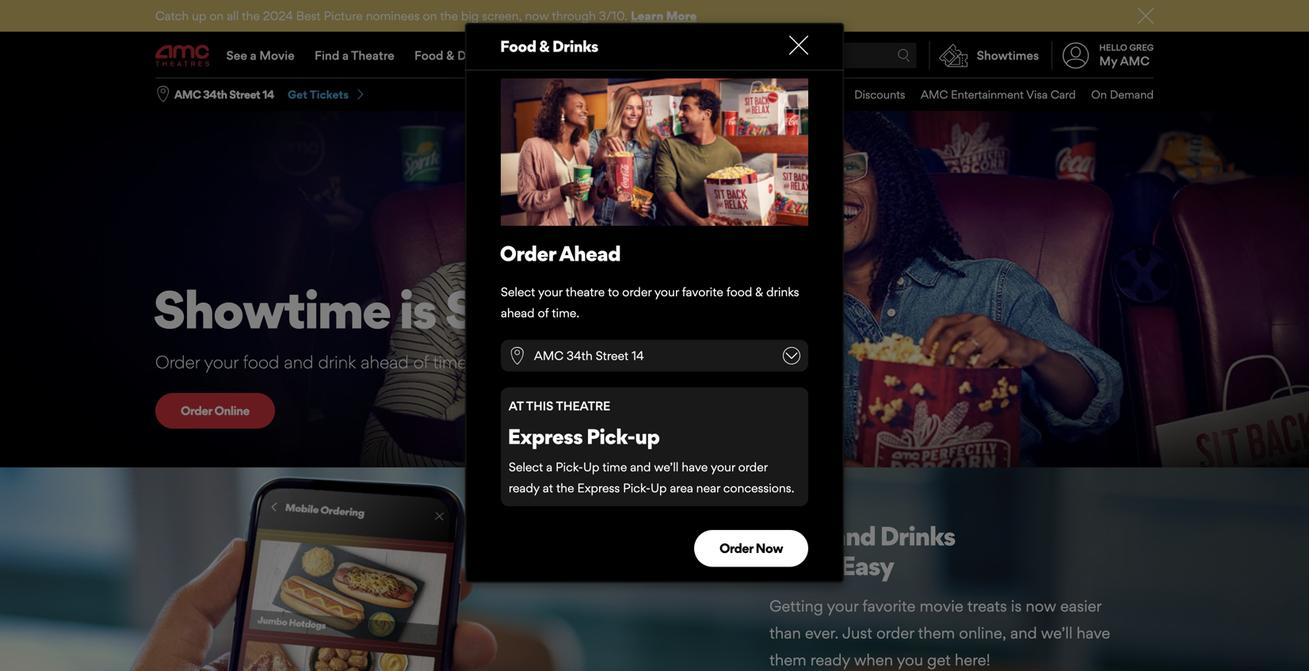 Task type: describe. For each thing, give the bounding box(es) containing it.
1 horizontal spatial more
[[666, 8, 697, 23]]

see a movie
[[226, 48, 295, 63]]

2 on from the left
[[423, 8, 437, 23]]

your for getting your favorite movie treats is now easier than ever. just order them online, and we'll have them ready when you get here!
[[827, 597, 859, 616]]

mobile
[[509, 351, 564, 373]]

find a theatre
[[315, 48, 395, 63]]

this
[[526, 399, 554, 414]]

34th inside amc 34th street 14 button
[[203, 88, 227, 102]]

1 vertical spatial food
[[243, 351, 279, 373]]

1 vertical spatial pick-
[[556, 460, 583, 474]]

order now button
[[695, 530, 809, 567]]

your for order your food and drink ahead of time with mobile ordering.
[[204, 351, 238, 373]]

we'll inside select a pick-up time and we'll have your order ready at the express pick-up area near concessions.
[[654, 460, 679, 474]]

1 vertical spatial 14
[[632, 349, 644, 363]]

0 horizontal spatial up
[[583, 460, 600, 474]]

on demand link
[[1076, 78, 1154, 111]]

0 horizontal spatial time
[[433, 351, 467, 373]]

& inside select your theatre to order your favorite food & drinks ahead of time.
[[756, 285, 764, 299]]

menu containing more
[[155, 33, 1154, 78]]

learn more link
[[631, 8, 697, 23]]

demand
[[1110, 88, 1154, 102]]

order for order ahead
[[500, 241, 556, 266]]

area
[[670, 481, 694, 495]]

treats
[[968, 597, 1008, 616]]

catch up on all the 2024 best picture nominees on the big screen, now through 3/10. learn more
[[155, 8, 697, 23]]

online,
[[959, 624, 1007, 643]]

all
[[227, 8, 239, 23]]

screen,
[[482, 8, 522, 23]]

nominees
[[366, 8, 420, 23]]

greg
[[1130, 42, 1154, 53]]

get tickets link
[[288, 87, 366, 102]]

1 horizontal spatial &
[[539, 37, 550, 56]]

order ahead
[[500, 241, 621, 266]]

made
[[769, 550, 835, 582]]

close image
[[790, 36, 809, 55]]

drink
[[318, 351, 356, 373]]

ordering.
[[568, 351, 641, 373]]

tickets
[[310, 88, 349, 102]]

movie
[[920, 597, 964, 616]]

merchandise link
[[643, 78, 725, 111]]

submit search icon image
[[898, 49, 911, 62]]

order your food and drink ahead of time with mobile ordering.
[[155, 351, 641, 373]]

more button
[[503, 33, 569, 78]]

at
[[509, 399, 524, 414]]

food & drinks inside menu
[[415, 48, 493, 63]]

close this dialog image
[[1282, 641, 1298, 657]]

catch
[[155, 8, 189, 23]]

on
[[1092, 88, 1107, 102]]

easier
[[1061, 597, 1102, 616]]

hello greg my amc
[[1100, 42, 1154, 68]]

now
[[756, 541, 783, 557]]

theatre
[[556, 399, 611, 414]]

theatre
[[566, 285, 605, 299]]

near
[[697, 481, 721, 495]]

1 horizontal spatial drinks
[[553, 37, 599, 56]]

now inside getting your favorite movie treats is now easier than ever. just order them online, and we'll have them ready when you get here!
[[1026, 597, 1057, 616]]

amc 34th street 14 button
[[174, 87, 274, 102]]

cards
[[762, 88, 792, 102]]

favorite inside select your theatre to order your favorite food & drinks ahead of time.
[[682, 285, 724, 299]]

have inside getting your favorite movie treats is now easier than ever. just order them online, and we'll have them ready when you get here!
[[1077, 624, 1111, 643]]

learn
[[631, 8, 664, 23]]

visa
[[1027, 88, 1048, 102]]

entertainment
[[951, 88, 1024, 102]]

gift
[[740, 88, 759, 102]]

movie
[[260, 48, 295, 63]]

menu containing merchandise
[[643, 78, 1154, 111]]

drinks inside food and drinks made easy
[[880, 520, 956, 552]]

food & drinks link
[[405, 33, 503, 78]]

and inside food and drinks made easy
[[832, 520, 876, 552]]

select your theatre to order your favorite food & drinks ahead of time.
[[501, 285, 800, 320]]

3/10.
[[599, 8, 628, 23]]

we'll inside getting your favorite movie treats is now easier than ever. just order them online, and we'll have them ready when you get here!
[[1042, 624, 1073, 643]]

amc inside hello greg my amc
[[1121, 54, 1150, 68]]

gift cards link
[[725, 78, 792, 111]]

when
[[854, 651, 894, 670]]

order for order your food and drink ahead of time with mobile ordering.
[[155, 351, 200, 373]]

order inside select a pick-up time and we'll have your order ready at the express pick-up area near concessions.
[[739, 460, 768, 474]]

close element
[[790, 36, 809, 55]]

get
[[288, 88, 308, 102]]

0 vertical spatial express
[[508, 424, 583, 449]]

concessions.
[[724, 481, 795, 495]]

theatre
[[351, 48, 395, 63]]

order now
[[720, 541, 783, 557]]

0 horizontal spatial amc 34th street 14
[[174, 88, 274, 102]]

amc inside button
[[174, 88, 201, 102]]

a for pick-
[[546, 460, 553, 474]]

merchandise
[[658, 88, 725, 102]]

favorite inside getting your favorite movie treats is now easier than ever. just order them online, and we'll have them ready when you get here!
[[863, 597, 916, 616]]

showtimes
[[977, 48, 1040, 63]]

2024
[[263, 8, 293, 23]]

express pick-up
[[508, 424, 660, 449]]

order online link
[[155, 393, 275, 429]]

hello
[[1100, 42, 1128, 53]]

drinks inside menu
[[458, 48, 493, 63]]

order inside getting your favorite movie treats is now easier than ever. just order them online, and we'll have them ready when you get here!
[[877, 624, 914, 643]]

select a pick-up time and we'll have your order ready at the express pick-up area near concessions.
[[509, 460, 795, 495]]

search the AMC website text field
[[733, 50, 898, 61]]

best
[[296, 8, 321, 23]]

offers
[[808, 88, 839, 102]]

14 inside button
[[262, 88, 274, 102]]

ready inside select a pick-up time and we'll have your order ready at the express pick-up area near concessions.
[[509, 481, 540, 495]]

ever.
[[805, 624, 839, 643]]

than
[[770, 624, 801, 643]]

see
[[226, 48, 247, 63]]

is
[[1011, 597, 1022, 616]]

a for movie
[[250, 48, 257, 63]]

a for theatre
[[342, 48, 349, 63]]



Task type: vqa. For each thing, say whether or not it's contained in the screenshot.
we'll inside Getting your favorite movie treats is now easier than ever. Just order them online, and we'll have them ready when you get here!
yes



Task type: locate. For each thing, give the bounding box(es) containing it.
just
[[843, 624, 873, 643]]

a up the at in the left of the page
[[546, 460, 553, 474]]

1 horizontal spatial we'll
[[1042, 624, 1073, 643]]

1 vertical spatial ready
[[811, 651, 851, 670]]

on right nominees
[[423, 8, 437, 23]]

time.
[[552, 306, 580, 320]]

more right learn
[[666, 8, 697, 23]]

14 down select your theatre to order your favorite food & drinks ahead of time. on the top of the page
[[632, 349, 644, 363]]

we'll up area
[[654, 460, 679, 474]]

drinks
[[767, 285, 800, 299]]

food down the screen,
[[500, 37, 536, 56]]

&
[[539, 37, 550, 56], [447, 48, 455, 63], [756, 285, 764, 299]]

we'll
[[654, 460, 679, 474], [1042, 624, 1073, 643]]

1 horizontal spatial food & drinks
[[500, 37, 599, 56]]

0 horizontal spatial on
[[210, 8, 224, 23]]

food inside menu
[[415, 48, 444, 63]]

of
[[538, 306, 549, 320], [414, 351, 429, 373]]

user profile image
[[1054, 42, 1099, 69]]

get tickets
[[288, 88, 349, 102]]

2 vertical spatial order
[[877, 624, 914, 643]]

1 vertical spatial of
[[414, 351, 429, 373]]

0 horizontal spatial ready
[[509, 481, 540, 495]]

1 vertical spatial up
[[635, 424, 660, 449]]

food up online
[[243, 351, 279, 373]]

pick- down theatre
[[587, 424, 635, 449]]

order left ahead
[[500, 241, 556, 266]]

1 vertical spatial them
[[770, 651, 807, 670]]

0 horizontal spatial 14
[[262, 88, 274, 102]]

on demand
[[1092, 88, 1154, 102]]

now right the screen,
[[525, 8, 549, 23]]

1 vertical spatial favorite
[[863, 597, 916, 616]]

street down see
[[229, 88, 260, 102]]

ahead right 'drink' on the bottom left
[[361, 351, 409, 373]]

1 horizontal spatial on
[[423, 8, 437, 23]]

2 horizontal spatial food
[[769, 520, 828, 552]]

up right the catch
[[192, 8, 206, 23]]

to
[[608, 285, 619, 299]]

express right the at in the left of the page
[[578, 481, 620, 495]]

your up order online
[[204, 351, 238, 373]]

pick- left area
[[623, 481, 651, 495]]

drinks
[[553, 37, 599, 56], [458, 48, 493, 63], [880, 520, 956, 552]]

order up you
[[877, 624, 914, 643]]

ready inside getting your favorite movie treats is now easier than ever. just order them online, and we'll have them ready when you get here!
[[811, 651, 851, 670]]

1 horizontal spatial order
[[739, 460, 768, 474]]

now
[[525, 8, 549, 23], [1026, 597, 1057, 616]]

ahead inside select your theatre to order your favorite food & drinks ahead of time.
[[501, 306, 535, 320]]

a right "find"
[[342, 48, 349, 63]]

1 horizontal spatial have
[[1077, 624, 1111, 643]]

the inside select a pick-up time and we'll have your order ready at the express pick-up area near concessions.
[[557, 481, 574, 495]]

0 vertical spatial them
[[918, 624, 955, 643]]

your for select your theatre to order your favorite food & drinks ahead of time.
[[538, 285, 563, 299]]

have down easier
[[1077, 624, 1111, 643]]

pick-
[[587, 424, 635, 449], [556, 460, 583, 474], [623, 481, 651, 495]]

34th down see
[[203, 88, 227, 102]]

1 vertical spatial now
[[1026, 597, 1057, 616]]

1 vertical spatial express
[[578, 481, 620, 495]]

now right the is
[[1026, 597, 1057, 616]]

1 vertical spatial menu
[[643, 78, 1154, 111]]

select up the at in the left of the page
[[509, 460, 543, 474]]

1 vertical spatial have
[[1077, 624, 1111, 643]]

0 vertical spatial time
[[433, 351, 467, 373]]

1 vertical spatial order
[[739, 460, 768, 474]]

find
[[315, 48, 340, 63]]

1 horizontal spatial 34th
[[567, 349, 593, 363]]

0 horizontal spatial them
[[770, 651, 807, 670]]

on
[[210, 8, 224, 23], [423, 8, 437, 23]]

0 horizontal spatial now
[[525, 8, 549, 23]]

0 horizontal spatial &
[[447, 48, 455, 63]]

showtimes image
[[931, 41, 977, 70]]

express
[[508, 424, 583, 449], [578, 481, 620, 495]]

amc entertainment visa card
[[921, 88, 1076, 102]]

my
[[1100, 54, 1118, 68]]

street inside amc 34th street 14 button
[[229, 88, 260, 102]]

2 horizontal spatial order
[[877, 624, 914, 643]]

0 horizontal spatial of
[[414, 351, 429, 373]]

0 horizontal spatial drinks
[[458, 48, 493, 63]]

0 vertical spatial favorite
[[682, 285, 724, 299]]

them down than
[[770, 651, 807, 670]]

getting your favorite movie treats is now easier than ever. just order them online, and we'll have them ready when you get here!
[[770, 597, 1111, 670]]

your inside getting your favorite movie treats is now easier than ever. just order them online, and we'll have them ready when you get here!
[[827, 597, 859, 616]]

drinks down through
[[553, 37, 599, 56]]

0 horizontal spatial a
[[250, 48, 257, 63]]

up down express pick-up
[[583, 460, 600, 474]]

order left now
[[720, 541, 753, 557]]

0 vertical spatial food
[[727, 285, 753, 299]]

amc entertainment visa card link
[[906, 78, 1076, 111]]

your up just
[[827, 597, 859, 616]]

14
[[262, 88, 274, 102], [632, 349, 644, 363]]

time left "with"
[[433, 351, 467, 373]]

1 vertical spatial time
[[603, 460, 627, 474]]

get
[[928, 651, 951, 670]]

1 horizontal spatial up
[[635, 424, 660, 449]]

order online
[[181, 403, 250, 418]]

at this theatre
[[509, 399, 611, 414]]

0 vertical spatial ahead
[[501, 306, 535, 320]]

0 vertical spatial have
[[682, 460, 708, 474]]

2 vertical spatial pick-
[[623, 481, 651, 495]]

& inside menu
[[447, 48, 455, 63]]

0 horizontal spatial food & drinks
[[415, 48, 493, 63]]

1 vertical spatial up
[[651, 481, 667, 495]]

0 horizontal spatial the
[[242, 8, 260, 23]]

0 vertical spatial amc 34th street 14
[[174, 88, 274, 102]]

2 horizontal spatial the
[[557, 481, 574, 495]]

the right the at in the left of the page
[[557, 481, 574, 495]]

0 vertical spatial 34th
[[203, 88, 227, 102]]

select inside select your theatre to order your favorite food & drinks ahead of time.
[[501, 285, 535, 299]]

1 horizontal spatial food
[[500, 37, 536, 56]]

find a theatre link
[[305, 33, 405, 78]]

up left area
[[651, 481, 667, 495]]

food & drinks
[[500, 37, 599, 56], [415, 48, 493, 63]]

your up time.
[[538, 285, 563, 299]]

use your phone to order ahead at amc image
[[0, 111, 1310, 468]]

gift cards
[[740, 88, 792, 102]]

1 horizontal spatial up
[[651, 481, 667, 495]]

0 vertical spatial menu
[[155, 33, 1154, 78]]

select inside select a pick-up time and we'll have your order ready at the express pick-up area near concessions.
[[509, 460, 543, 474]]

ready left the at in the left of the page
[[509, 481, 540, 495]]

1 horizontal spatial ahead
[[501, 306, 535, 320]]

0 vertical spatial of
[[538, 306, 549, 320]]

on left all
[[210, 8, 224, 23]]

food & drinks down big
[[415, 48, 493, 63]]

have
[[682, 460, 708, 474], [1077, 624, 1111, 643]]

amc logo image
[[155, 45, 211, 66], [155, 45, 211, 66]]

more down the screen,
[[513, 48, 541, 63]]

0 horizontal spatial ahead
[[361, 351, 409, 373]]

1 vertical spatial street
[[596, 349, 629, 363]]

2 horizontal spatial &
[[756, 285, 764, 299]]

online
[[214, 403, 250, 418]]

amc 34th street 14 down see
[[174, 88, 274, 102]]

more inside button
[[513, 48, 541, 63]]

time down express pick-up
[[603, 460, 627, 474]]

amc
[[1121, 54, 1150, 68], [921, 88, 948, 102], [174, 88, 201, 102], [534, 349, 564, 363]]

0 horizontal spatial 34th
[[203, 88, 227, 102]]

34th right mobile
[[567, 349, 593, 363]]

offers link
[[792, 78, 839, 111]]

food down concessions. at the bottom right
[[769, 520, 828, 552]]

0 vertical spatial street
[[229, 88, 260, 102]]

0 horizontal spatial food
[[415, 48, 444, 63]]

getting
[[770, 597, 824, 616]]

food
[[500, 37, 536, 56], [415, 48, 444, 63], [769, 520, 828, 552]]

them up get
[[918, 624, 955, 643]]

of left "with"
[[414, 351, 429, 373]]

0 vertical spatial select
[[501, 285, 535, 299]]

up up select a pick-up time and we'll have your order ready at the express pick-up area near concessions.
[[635, 424, 660, 449]]

1 horizontal spatial street
[[596, 349, 629, 363]]

through
[[552, 8, 596, 23]]

food and drinks made easy
[[769, 520, 956, 582]]

drinks up movie
[[880, 520, 956, 552]]

1 vertical spatial amc 34th street 14
[[534, 349, 644, 363]]

have up area
[[682, 460, 708, 474]]

more
[[666, 8, 697, 23], [513, 48, 541, 63]]

big
[[461, 8, 479, 23]]

a inside select a pick-up time and we'll have your order ready at the express pick-up area near concessions.
[[546, 460, 553, 474]]

2 horizontal spatial drinks
[[880, 520, 956, 552]]

0 vertical spatial up
[[192, 8, 206, 23]]

drinks down big
[[458, 48, 493, 63]]

order for order now
[[720, 541, 753, 557]]

you
[[897, 651, 924, 670]]

showtimes link
[[930, 41, 1040, 70]]

of inside select your theatre to order your favorite food & drinks ahead of time.
[[538, 306, 549, 320]]

0 horizontal spatial more
[[513, 48, 541, 63]]

0 vertical spatial ready
[[509, 481, 540, 495]]

food down catch up on all the 2024 best picture nominees on the big screen, now through 3/10. learn more
[[415, 48, 444, 63]]

them
[[918, 624, 955, 643], [770, 651, 807, 670]]

discounts
[[855, 88, 906, 102]]

1 horizontal spatial the
[[440, 8, 458, 23]]

1 vertical spatial ahead
[[361, 351, 409, 373]]

express down the 'this'
[[508, 424, 583, 449]]

1 horizontal spatial time
[[603, 460, 627, 474]]

1 horizontal spatial ready
[[811, 651, 851, 670]]

a right see
[[250, 48, 257, 63]]

of left time.
[[538, 306, 549, 320]]

0 horizontal spatial food
[[243, 351, 279, 373]]

ready down ever.
[[811, 651, 851, 670]]

we'll down easier
[[1042, 624, 1073, 643]]

a
[[250, 48, 257, 63], [342, 48, 349, 63], [546, 460, 553, 474]]

have inside select a pick-up time and we'll have your order ready at the express pick-up area near concessions.
[[682, 460, 708, 474]]

0 vertical spatial now
[[525, 8, 549, 23]]

1 horizontal spatial a
[[342, 48, 349, 63]]

select for express pick-up
[[509, 460, 543, 474]]

ahead left time.
[[501, 306, 535, 320]]

order for order online
[[181, 403, 212, 418]]

your inside select a pick-up time and we'll have your order ready at the express pick-up area near concessions.
[[711, 460, 735, 474]]

card
[[1051, 88, 1076, 102]]

1 horizontal spatial amc 34th street 14
[[534, 349, 644, 363]]

menu
[[155, 33, 1154, 78], [643, 78, 1154, 111]]

order
[[623, 285, 652, 299], [739, 460, 768, 474], [877, 624, 914, 643]]

1 vertical spatial more
[[513, 48, 541, 63]]

your right to
[[655, 285, 679, 299]]

order inside button
[[720, 541, 753, 557]]

order inside select your theatre to order your favorite food & drinks ahead of time.
[[623, 285, 652, 299]]

here!
[[955, 651, 991, 670]]

0 horizontal spatial favorite
[[682, 285, 724, 299]]

0 vertical spatial order
[[623, 285, 652, 299]]

1 horizontal spatial 14
[[632, 349, 644, 363]]

food inside food and drinks made easy
[[769, 520, 828, 552]]

the right all
[[242, 8, 260, 23]]

ahead
[[501, 306, 535, 320], [361, 351, 409, 373]]

0 horizontal spatial up
[[192, 8, 206, 23]]

0 vertical spatial pick-
[[587, 424, 635, 449]]

express inside select a pick-up time and we'll have your order ready at the express pick-up area near concessions.
[[578, 481, 620, 495]]

0 vertical spatial up
[[583, 460, 600, 474]]

1 horizontal spatial favorite
[[863, 597, 916, 616]]

order up concessions. at the bottom right
[[739, 460, 768, 474]]

the left big
[[440, 8, 458, 23]]

discounts link
[[839, 78, 906, 111]]

up
[[192, 8, 206, 23], [635, 424, 660, 449]]

1 horizontal spatial of
[[538, 306, 549, 320]]

picture
[[324, 8, 363, 23]]

1 horizontal spatial food
[[727, 285, 753, 299]]

0 horizontal spatial street
[[229, 88, 260, 102]]

with
[[472, 351, 505, 373]]

amc 34th street 14 down time.
[[534, 349, 644, 363]]

street up theatre
[[596, 349, 629, 363]]

ahead
[[559, 241, 621, 266]]

order right to
[[623, 285, 652, 299]]

select down order ahead
[[501, 285, 535, 299]]

0 horizontal spatial we'll
[[654, 460, 679, 474]]

easy
[[840, 550, 894, 582]]

order up order online
[[155, 351, 200, 373]]

your up near on the right bottom of the page
[[711, 460, 735, 474]]

0 horizontal spatial have
[[682, 460, 708, 474]]

14 left get on the top left of the page
[[262, 88, 274, 102]]

1 on from the left
[[210, 8, 224, 23]]

street
[[229, 88, 260, 102], [596, 349, 629, 363]]

food inside select your theatre to order your favorite food & drinks ahead of time.
[[727, 285, 753, 299]]

food left drinks
[[727, 285, 753, 299]]

and inside getting your favorite movie treats is now easier than ever. just order them online, and we'll have them ready when you get here!
[[1011, 624, 1038, 643]]

time inside select a pick-up time and we'll have your order ready at the express pick-up area near concessions.
[[603, 460, 627, 474]]

0 vertical spatial we'll
[[654, 460, 679, 474]]

at
[[543, 481, 553, 495]]

and inside select a pick-up time and we'll have your order ready at the express pick-up area near concessions.
[[630, 460, 651, 474]]

food & drinks down through
[[500, 37, 599, 56]]

1 vertical spatial select
[[509, 460, 543, 474]]

go to my account page element
[[1052, 33, 1154, 78]]

pick- down express pick-up
[[556, 460, 583, 474]]

order left online
[[181, 403, 212, 418]]

and
[[284, 351, 314, 373], [630, 460, 651, 474], [832, 520, 876, 552], [1011, 624, 1038, 643]]

1 horizontal spatial them
[[918, 624, 955, 643]]

menu down submit search icon
[[643, 78, 1154, 111]]

select
[[501, 285, 535, 299], [509, 460, 543, 474]]

0 vertical spatial 14
[[262, 88, 274, 102]]

amc 34th street 14
[[174, 88, 274, 102], [534, 349, 644, 363]]

select for order ahead
[[501, 285, 535, 299]]

1 horizontal spatial now
[[1026, 597, 1057, 616]]

menu down learn
[[155, 33, 1154, 78]]

see a movie link
[[216, 33, 305, 78]]

order
[[500, 241, 556, 266], [155, 351, 200, 373], [181, 403, 212, 418], [720, 541, 753, 557]]

1 vertical spatial 34th
[[567, 349, 593, 363]]

34th
[[203, 88, 227, 102], [567, 349, 593, 363]]

2 horizontal spatial a
[[546, 460, 553, 474]]

0 horizontal spatial order
[[623, 285, 652, 299]]



